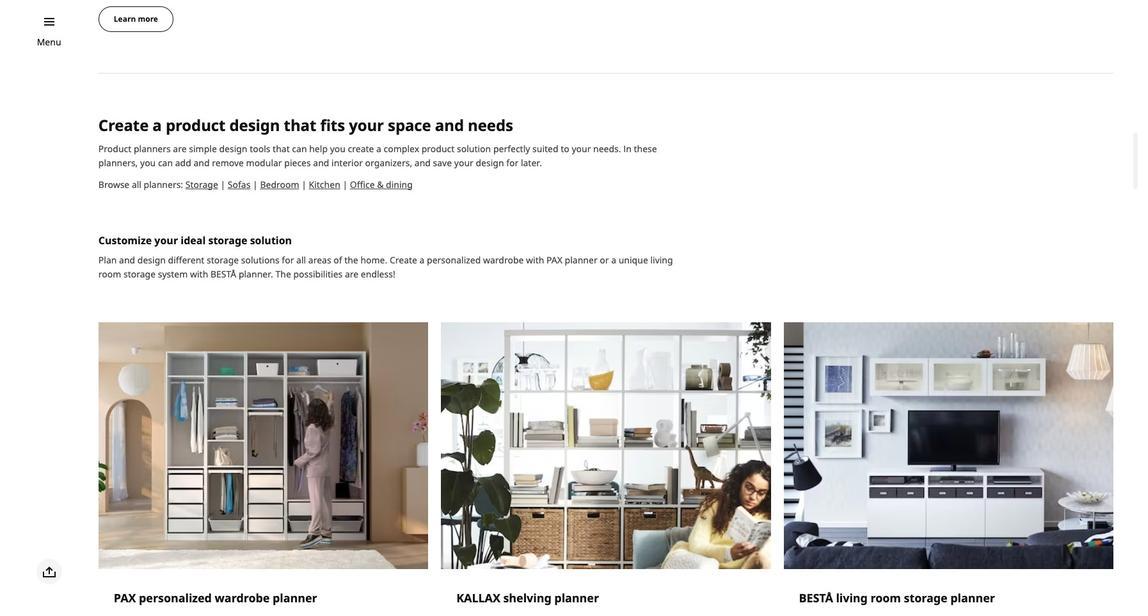 Task type: locate. For each thing, give the bounding box(es) containing it.
1 horizontal spatial living
[[836, 591, 868, 606]]

room inside customize your ideal storage solution plan and design different storage solutions for all areas of the home. create a personalized wardrobe with pax planner or a unique living room storage system with bestå planner. the possibilities are endless!
[[98, 268, 121, 280]]

0 horizontal spatial product
[[166, 115, 225, 136]]

storage
[[208, 233, 247, 247], [207, 254, 239, 266], [124, 268, 156, 280], [904, 591, 948, 606]]

planners
[[134, 143, 171, 155]]

1 vertical spatial bestå
[[799, 591, 833, 606]]

can up pieces
[[292, 143, 307, 155]]

design up the system
[[137, 254, 166, 266]]

| right sofas link
[[253, 178, 258, 191]]

kitchen
[[309, 178, 340, 191]]

a right 'home.'
[[420, 254, 425, 266]]

all
[[132, 178, 141, 191], [296, 254, 306, 266]]

bestå inside customize your ideal storage solution plan and design different storage solutions for all areas of the home. create a personalized wardrobe with pax planner or a unique living room storage system with bestå planner. the possibilities are endless!
[[210, 268, 236, 280]]

ideal
[[181, 233, 206, 247]]

are up add
[[173, 143, 187, 155]]

1 vertical spatial living
[[836, 591, 868, 606]]

create up endless!
[[390, 254, 417, 266]]

bestå living room storage planner link
[[784, 322, 1113, 610]]

customize your ideal storage solution plan and design different storage solutions for all areas of the home. create a personalized wardrobe with pax planner or a unique living room storage system with bestå planner. the possibilities are endless!
[[98, 233, 673, 280]]

1 horizontal spatial solution
[[457, 143, 491, 155]]

for down "perfectly"
[[506, 157, 519, 169]]

for
[[506, 157, 519, 169], [282, 254, 294, 266]]

0 vertical spatial for
[[506, 157, 519, 169]]

0 vertical spatial bestå
[[210, 268, 236, 280]]

remove
[[212, 157, 244, 169]]

1 horizontal spatial personalized
[[427, 254, 481, 266]]

1 horizontal spatial all
[[296, 254, 306, 266]]

planner inside pax personalized wardrobe planner link
[[273, 591, 317, 606]]

wardrobe
[[483, 254, 524, 266], [215, 591, 270, 606]]

of
[[334, 254, 342, 266]]

sofas link
[[228, 178, 250, 191]]

dining
[[386, 178, 413, 191]]

0 horizontal spatial create
[[98, 115, 149, 136]]

home.
[[361, 254, 387, 266]]

0 horizontal spatial living
[[650, 254, 673, 266]]

0 vertical spatial room
[[98, 268, 121, 280]]

the
[[344, 254, 358, 266]]

4 | from the left
[[343, 178, 348, 191]]

storage
[[185, 178, 218, 191]]

design
[[229, 115, 280, 136], [219, 143, 247, 155], [476, 157, 504, 169], [137, 254, 166, 266]]

1 | from the left
[[220, 178, 225, 191]]

add
[[175, 157, 191, 169]]

1 horizontal spatial pax
[[547, 254, 562, 266]]

pax inside customize your ideal storage solution plan and design different storage solutions for all areas of the home. create a personalized wardrobe with pax planner or a unique living room storage system with bestå planner. the possibilities are endless!
[[547, 254, 562, 266]]

that
[[284, 115, 316, 136], [273, 143, 290, 155]]

are down the
[[345, 268, 358, 280]]

create up product
[[98, 115, 149, 136]]

living
[[650, 254, 673, 266], [836, 591, 868, 606]]

| left kitchen link
[[302, 178, 306, 191]]

design up remove
[[219, 143, 247, 155]]

planner
[[565, 254, 597, 266], [273, 591, 317, 606], [554, 591, 599, 606], [950, 591, 995, 606]]

for up the the
[[282, 254, 294, 266]]

and left save
[[415, 157, 431, 169]]

0 vertical spatial all
[[132, 178, 141, 191]]

you down "planners"
[[140, 157, 156, 169]]

1 horizontal spatial room
[[871, 591, 901, 606]]

and right plan at left top
[[119, 254, 135, 266]]

sofas
[[228, 178, 250, 191]]

wardrobe inside pax personalized wardrobe planner link
[[215, 591, 270, 606]]

0 horizontal spatial for
[[282, 254, 294, 266]]

design up tools
[[229, 115, 280, 136]]

1 vertical spatial for
[[282, 254, 294, 266]]

0 vertical spatial product
[[166, 115, 225, 136]]

solution up solutions
[[250, 233, 292, 247]]

storage inside bestå living room storage planner link
[[904, 591, 948, 606]]

0 vertical spatial solution
[[457, 143, 491, 155]]

planner inside kallax shelving planner link
[[554, 591, 599, 606]]

product inside product planners are simple design tools that can help you create a complex product solution perfectly suited to your needs. in these planners, you can add and remove modular pieces and interior organizers, and save your design for later.
[[422, 143, 455, 155]]

with
[[526, 254, 544, 266], [190, 268, 208, 280]]

|
[[220, 178, 225, 191], [253, 178, 258, 191], [302, 178, 306, 191], [343, 178, 348, 191]]

your
[[349, 115, 384, 136], [572, 143, 591, 155], [454, 157, 473, 169], [154, 233, 178, 247]]

fits
[[320, 115, 345, 136]]

can left add
[[158, 157, 173, 169]]

you
[[330, 143, 346, 155], [140, 157, 156, 169]]

1 horizontal spatial are
[[345, 268, 358, 280]]

0 vertical spatial personalized
[[427, 254, 481, 266]]

create
[[98, 115, 149, 136], [390, 254, 417, 266]]

solution
[[457, 143, 491, 155], [250, 233, 292, 247]]

0 horizontal spatial all
[[132, 178, 141, 191]]

0 horizontal spatial room
[[98, 268, 121, 280]]

| left office
[[343, 178, 348, 191]]

modular
[[246, 157, 282, 169]]

pieces
[[284, 157, 311, 169]]

a
[[153, 115, 162, 136], [376, 143, 381, 155], [420, 254, 425, 266], [611, 254, 616, 266]]

1 horizontal spatial create
[[390, 254, 417, 266]]

planners,
[[98, 157, 138, 169]]

0 horizontal spatial bestå
[[210, 268, 236, 280]]

0 horizontal spatial personalized
[[139, 591, 212, 606]]

are inside customize your ideal storage solution plan and design different storage solutions for all areas of the home. create a personalized wardrobe with pax planner or a unique living room storage system with bestå planner. the possibilities are endless!
[[345, 268, 358, 280]]

1 vertical spatial that
[[273, 143, 290, 155]]

pax inside pax personalized wardrobe planner link
[[114, 591, 136, 606]]

plan
[[98, 254, 117, 266]]

0 vertical spatial are
[[173, 143, 187, 155]]

1 vertical spatial room
[[871, 591, 901, 606]]

more
[[138, 13, 158, 24]]

office
[[350, 178, 375, 191]]

room
[[98, 268, 121, 280], [871, 591, 901, 606]]

1 vertical spatial all
[[296, 254, 306, 266]]

learn more
[[114, 13, 158, 24]]

0 horizontal spatial you
[[140, 157, 156, 169]]

1 horizontal spatial product
[[422, 143, 455, 155]]

browse
[[98, 178, 129, 191]]

bestå living room storage planner
[[799, 591, 995, 606]]

product planners are simple design tools that can help you create a complex product solution perfectly suited to your needs. in these planners, you can add and remove modular pieces and interior organizers, and save your design for later.
[[98, 143, 657, 169]]

1 horizontal spatial you
[[330, 143, 346, 155]]

| left sofas
[[220, 178, 225, 191]]

and down help
[[313, 157, 329, 169]]

solution down needs at the left
[[457, 143, 491, 155]]

1 vertical spatial wardrobe
[[215, 591, 270, 606]]

your left ideal
[[154, 233, 178, 247]]

can
[[292, 143, 307, 155], [158, 157, 173, 169]]

1 horizontal spatial wardrobe
[[483, 254, 524, 266]]

0 vertical spatial that
[[284, 115, 316, 136]]

0 vertical spatial wardrobe
[[483, 254, 524, 266]]

all left areas
[[296, 254, 306, 266]]

1 vertical spatial create
[[390, 254, 417, 266]]

1 vertical spatial are
[[345, 268, 358, 280]]

pax
[[547, 254, 562, 266], [114, 591, 136, 606]]

0 horizontal spatial pax
[[114, 591, 136, 606]]

solution inside customize your ideal storage solution plan and design different storage solutions for all areas of the home. create a personalized wardrobe with pax planner or a unique living room storage system with bestå planner. the possibilities are endless!
[[250, 233, 292, 247]]

your inside customize your ideal storage solution plan and design different storage solutions for all areas of the home. create a personalized wardrobe with pax planner or a unique living room storage system with bestå planner. the possibilities are endless!
[[154, 233, 178, 247]]

1 vertical spatial product
[[422, 143, 455, 155]]

bedroom
[[260, 178, 299, 191]]

0 vertical spatial you
[[330, 143, 346, 155]]

0 horizontal spatial wardrobe
[[215, 591, 270, 606]]

product
[[166, 115, 225, 136], [422, 143, 455, 155]]

that right tools
[[273, 143, 290, 155]]

product up save
[[422, 143, 455, 155]]

all right browse
[[132, 178, 141, 191]]

1 horizontal spatial can
[[292, 143, 307, 155]]

system
[[158, 268, 188, 280]]

0 vertical spatial living
[[650, 254, 673, 266]]

1 vertical spatial with
[[190, 268, 208, 280]]

help
[[309, 143, 328, 155]]

0 vertical spatial with
[[526, 254, 544, 266]]

pax personalized wardrobe planner
[[114, 591, 317, 606]]

bestå
[[210, 268, 236, 280], [799, 591, 833, 606]]

personalized
[[427, 254, 481, 266], [139, 591, 212, 606]]

bedroom link
[[260, 178, 299, 191]]

0 vertical spatial pax
[[547, 254, 562, 266]]

you up interior
[[330, 143, 346, 155]]

unique
[[619, 254, 648, 266]]

1 vertical spatial can
[[158, 157, 173, 169]]

1 vertical spatial solution
[[250, 233, 292, 247]]

solutions
[[241, 254, 279, 266]]

or
[[600, 254, 609, 266]]

a up organizers,
[[376, 143, 381, 155]]

product up simple
[[166, 115, 225, 136]]

1 horizontal spatial bestå
[[799, 591, 833, 606]]

these
[[634, 143, 657, 155]]

1 vertical spatial you
[[140, 157, 156, 169]]

menu
[[37, 36, 61, 48]]

kallax shelving planner
[[456, 591, 599, 606]]

save
[[433, 157, 452, 169]]

0 horizontal spatial solution
[[250, 233, 292, 247]]

0 horizontal spatial with
[[190, 268, 208, 280]]

organizers,
[[365, 157, 412, 169]]

1 horizontal spatial for
[[506, 157, 519, 169]]

1 vertical spatial pax
[[114, 591, 136, 606]]

0 horizontal spatial are
[[173, 143, 187, 155]]

and
[[435, 115, 464, 136], [194, 157, 210, 169], [313, 157, 329, 169], [415, 157, 431, 169], [119, 254, 135, 266]]

are inside product planners are simple design tools that can help you create a complex product solution perfectly suited to your needs. in these planners, you can add and remove modular pieces and interior organizers, and save your design for later.
[[173, 143, 187, 155]]

perfectly
[[493, 143, 530, 155]]

that up help
[[284, 115, 316, 136]]

are
[[173, 143, 187, 155], [345, 268, 358, 280]]

endless!
[[361, 268, 395, 280]]



Task type: vqa. For each thing, say whether or not it's contained in the screenshot.
the rightmost 'with'
yes



Task type: describe. For each thing, give the bounding box(es) containing it.
tools
[[250, 143, 270, 155]]

your right save
[[454, 157, 473, 169]]

solution inside product planners are simple design tools that can help you create a complex product solution perfectly suited to your needs. in these planners, you can add and remove modular pieces and interior organizers, and save your design for later.
[[457, 143, 491, 155]]

suited
[[532, 143, 558, 155]]

needs
[[468, 115, 513, 136]]

1 vertical spatial personalized
[[139, 591, 212, 606]]

that inside product planners are simple design tools that can help you create a complex product solution perfectly suited to your needs. in these planners, you can add and remove modular pieces and interior organizers, and save your design for later.
[[273, 143, 290, 155]]

all inside customize your ideal storage solution plan and design different storage solutions for all areas of the home. create a personalized wardrobe with pax planner or a unique living room storage system with bestå planner. the possibilities are endless!
[[296, 254, 306, 266]]

2 | from the left
[[253, 178, 258, 191]]

and down simple
[[194, 157, 210, 169]]

0 horizontal spatial can
[[158, 157, 173, 169]]

for inside product planners are simple design tools that can help you create a complex product solution perfectly suited to your needs. in these planners, you can add and remove modular pieces and interior organizers, and save your design for later.
[[506, 157, 519, 169]]

a up "planners"
[[153, 115, 162, 136]]

menu button
[[37, 35, 61, 49]]

storage link
[[185, 178, 218, 191]]

areas
[[308, 254, 331, 266]]

create
[[348, 143, 374, 155]]

later.
[[521, 157, 542, 169]]

your up "create"
[[349, 115, 384, 136]]

planners:
[[144, 178, 183, 191]]

kitchen link
[[309, 178, 340, 191]]

kallax shelving planner link
[[441, 322, 771, 610]]

customize
[[98, 233, 152, 247]]

interior
[[332, 157, 363, 169]]

simple
[[189, 143, 217, 155]]

space
[[388, 115, 431, 136]]

3 | from the left
[[302, 178, 306, 191]]

pax personalized wardrobe planner link
[[98, 322, 428, 610]]

complex
[[384, 143, 419, 155]]

and up save
[[435, 115, 464, 136]]

1 horizontal spatial with
[[526, 254, 544, 266]]

planner inside bestå living room storage planner link
[[950, 591, 995, 606]]

learn
[[114, 13, 136, 24]]

different
[[168, 254, 204, 266]]

browse all planners: storage | sofas | bedroom | kitchen | office & dining
[[98, 178, 413, 191]]

a right or
[[611, 254, 616, 266]]

design down "perfectly"
[[476, 157, 504, 169]]

your right the to
[[572, 143, 591, 155]]

create inside customize your ideal storage solution plan and design different storage solutions for all areas of the home. create a personalized wardrobe with pax planner or a unique living room storage system with bestå planner. the possibilities are endless!
[[390, 254, 417, 266]]

shelving
[[503, 591, 551, 606]]

create a product design that fits your space and needs
[[98, 115, 513, 136]]

living inside bestå living room storage planner link
[[836, 591, 868, 606]]

in
[[623, 143, 632, 155]]

needs.
[[593, 143, 621, 155]]

0 vertical spatial can
[[292, 143, 307, 155]]

for inside customize your ideal storage solution plan and design different storage solutions for all areas of the home. create a personalized wardrobe with pax planner or a unique living room storage system with bestå planner. the possibilities are endless!
[[282, 254, 294, 266]]

to
[[561, 143, 569, 155]]

wardrobe inside customize your ideal storage solution plan and design different storage solutions for all areas of the home. create a personalized wardrobe with pax planner or a unique living room storage system with bestå planner. the possibilities are endless!
[[483, 254, 524, 266]]

product
[[98, 143, 131, 155]]

kallax
[[456, 591, 500, 606]]

design inside customize your ideal storage solution plan and design different storage solutions for all areas of the home. create a personalized wardrobe with pax planner or a unique living room storage system with bestå planner. the possibilities are endless!
[[137, 254, 166, 266]]

planner inside customize your ideal storage solution plan and design different storage solutions for all areas of the home. create a personalized wardrobe with pax planner or a unique living room storage system with bestå planner. the possibilities are endless!
[[565, 254, 597, 266]]

learn more button
[[98, 6, 173, 32]]

and inside customize your ideal storage solution plan and design different storage solutions for all areas of the home. create a personalized wardrobe with pax planner or a unique living room storage system with bestå planner. the possibilities are endless!
[[119, 254, 135, 266]]

office & dining link
[[350, 178, 413, 191]]

possibilities
[[293, 268, 343, 280]]

&
[[377, 178, 384, 191]]

planner.
[[239, 268, 273, 280]]

0 vertical spatial create
[[98, 115, 149, 136]]

living inside customize your ideal storage solution plan and design different storage solutions for all areas of the home. create a personalized wardrobe with pax planner or a unique living room storage system with bestå planner. the possibilities are endless!
[[650, 254, 673, 266]]

a inside product planners are simple design tools that can help you create a complex product solution perfectly suited to your needs. in these planners, you can add and remove modular pieces and interior organizers, and save your design for later.
[[376, 143, 381, 155]]

the
[[275, 268, 291, 280]]

personalized inside customize your ideal storage solution plan and design different storage solutions for all areas of the home. create a personalized wardrobe with pax planner or a unique living room storage system with bestå planner. the possibilities are endless!
[[427, 254, 481, 266]]



